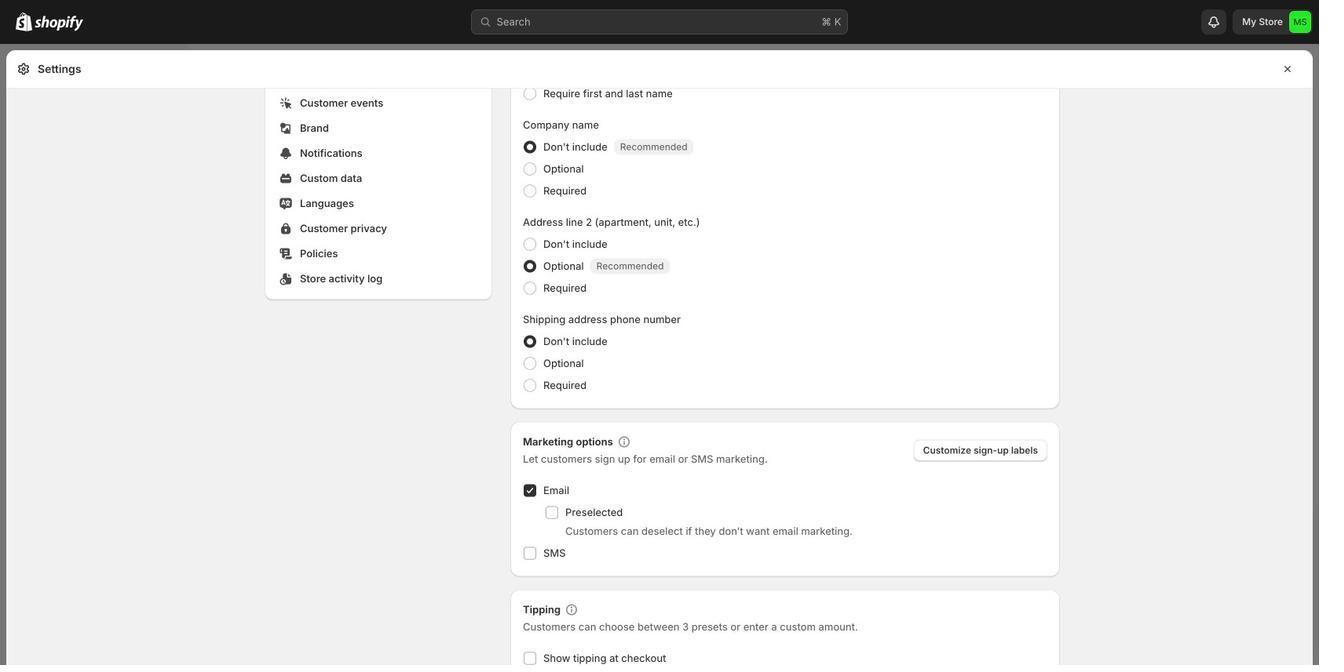 Task type: describe. For each thing, give the bounding box(es) containing it.
1 horizontal spatial shopify image
[[35, 16, 83, 31]]



Task type: locate. For each thing, give the bounding box(es) containing it.
my store image
[[1289, 11, 1311, 33]]

shopify image
[[16, 12, 32, 31], [35, 16, 83, 31]]

0 horizontal spatial shopify image
[[16, 12, 32, 31]]

settings dialog
[[6, 0, 1313, 666]]



Task type: vqa. For each thing, say whether or not it's contained in the screenshot.
Settings dialog
yes



